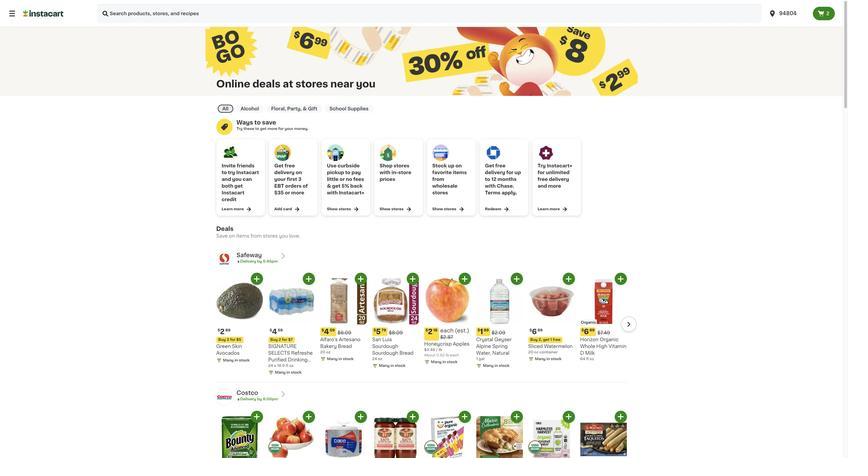 Task type: vqa. For each thing, say whether or not it's contained in the screenshot.


Task type: describe. For each thing, give the bounding box(es) containing it.
selects
[[268, 351, 290, 356]]

alfaro's
[[321, 338, 338, 342]]

94804
[[780, 11, 797, 16]]

deals
[[216, 226, 234, 232]]

these
[[244, 127, 255, 131]]

1 sourdough from the top
[[373, 344, 399, 349]]

show stores for shop stores with in-store prices
[[380, 207, 404, 211]]

supplies
[[348, 106, 369, 111]]

/
[[437, 348, 438, 352]]

horizon organic whole high vitamin d milk 64 fl oz
[[581, 338, 627, 361]]

try
[[228, 170, 235, 175]]

shop
[[380, 164, 393, 168]]

$ 4 59 for $6.09
[[322, 329, 335, 336]]

1 vertical spatial each
[[450, 354, 460, 357]]

more down try instacart+ for unlimited free delivery and more
[[550, 207, 560, 211]]

$6.89 original price: $7.49 element
[[581, 328, 627, 337]]

at
[[283, 79, 293, 89]]

1 horizontal spatial lb
[[446, 354, 450, 357]]

costco
[[237, 391, 258, 396]]

get for get free delivery on your first 3 ebt orders of $35 or more
[[275, 164, 284, 168]]

oz inside the horizon organic whole high vitamin d milk 64 fl oz
[[590, 358, 595, 361]]

alcohol
[[241, 106, 259, 111]]

your inside ways to save try these to get more for your money.
[[285, 127, 294, 131]]

or inside get free delivery on your first 3 ebt orders of $35 or more
[[285, 191, 290, 195]]

x
[[274, 364, 276, 368]]

89 for $2.09
[[484, 329, 489, 333]]

delivery by 6:00pm
[[240, 398, 278, 402]]

many for signature selects refreshe purified drinking water
[[275, 371, 286, 375]]

6 for buy 2, get 1 free
[[533, 329, 537, 336]]

invite friends to try instacart and you can both get instacart credit
[[222, 164, 259, 202]]

vitamin
[[609, 344, 627, 349]]

you for invite
[[232, 177, 242, 182]]

use curbside pickup to pay little or no fees & get 5% back with instacart+
[[327, 164, 365, 195]]

signature
[[268, 344, 297, 349]]

1 vertical spatial instacart
[[222, 191, 245, 195]]

3 inside item carousel "region"
[[227, 338, 229, 342]]

oz inside sliced watermelon 20 oz container
[[535, 351, 539, 355]]

20 inside alfaro's artesano bakery bread 20 oz
[[321, 351, 325, 355]]

1 vertical spatial 24
[[268, 364, 273, 368]]

by for safeway
[[257, 260, 262, 264]]

get inside item carousel "region"
[[544, 338, 550, 342]]

all link
[[218, 105, 233, 113]]

many in stock for san luis sourdough sourdough bread
[[379, 364, 406, 368]]

89 for buy 2, get 1 free
[[538, 329, 543, 333]]

can
[[243, 177, 252, 182]]

apples
[[453, 342, 470, 347]]

of
[[303, 184, 308, 189]]

more down "credit"
[[234, 207, 244, 211]]

avocados
[[216, 351, 240, 356]]

in for signature selects refreshe purified drinking water
[[287, 371, 290, 375]]

16.9
[[277, 364, 285, 368]]

in down '0.62'
[[443, 360, 446, 364]]

skin
[[232, 344, 242, 349]]

many in stock for crystal geyser alpine spring water, natural
[[483, 364, 510, 368]]

drinking
[[288, 358, 308, 363]]

(est.)
[[455, 328, 470, 334]]

for inside ways to save try these to get more for your money.
[[279, 127, 284, 131]]

many in stock for sliced watermelon
[[535, 358, 562, 361]]

to right these
[[255, 127, 259, 131]]

spring
[[493, 344, 508, 349]]

safeway image
[[216, 252, 233, 268]]

to left save
[[255, 120, 261, 125]]

to inside get free delivery for up to 12 months with chase. terms apply.
[[485, 177, 491, 182]]

back
[[351, 184, 363, 189]]

green skin avocados
[[216, 344, 242, 356]]

ways
[[237, 120, 253, 125]]

2,
[[539, 338, 543, 342]]

$ inside $ 2 18 each (est.) $2.87 honeycrisp apples $3.49 / lb about 0.62 lb each
[[426, 329, 428, 333]]

in for crystal geyser alpine spring water, natural
[[495, 364, 498, 368]]

save
[[262, 120, 276, 125]]

add
[[275, 207, 282, 211]]

luis
[[383, 338, 392, 342]]

3 item badge image from the left
[[529, 441, 542, 455]]

$ for sliced watermelon
[[530, 329, 533, 333]]

prices
[[380, 177, 396, 182]]

geyser
[[495, 338, 512, 342]]

by for costco
[[257, 398, 262, 402]]

$8.09
[[389, 331, 403, 336]]

stock for signature selects refreshe purified drinking water
[[291, 371, 302, 375]]

in for alfaro's artesano bakery bread
[[339, 358, 342, 361]]

product group containing 5
[[373, 273, 419, 369]]

free inside item carousel "region"
[[553, 338, 561, 342]]

show for use curbside pickup to pay little or no fees & get 5% back with instacart+
[[327, 207, 338, 211]]

bakery
[[321, 344, 337, 349]]

unlimited
[[546, 170, 570, 175]]

refreshe
[[291, 351, 313, 356]]

$7.49
[[598, 331, 611, 336]]

$6.09
[[338, 331, 352, 336]]

item carousel region
[[207, 273, 637, 380]]

oz down drinking
[[289, 364, 294, 368]]

free inside try instacart+ for unlimited free delivery and more
[[538, 177, 548, 182]]

5:45pm
[[263, 260, 278, 264]]

$ 4 59 for buy 2 for $7
[[270, 329, 283, 336]]

get inside ways to save try these to get more for your money.
[[260, 127, 267, 131]]

get inside use curbside pickup to pay little or no fees & get 5% back with instacart+
[[332, 184, 341, 189]]

$ for green skin avocados
[[218, 329, 220, 333]]

many for crystal geyser alpine spring water, natural
[[483, 364, 494, 368]]

many in stock down '0.62'
[[431, 360, 458, 364]]

$35
[[275, 191, 284, 195]]

64
[[581, 358, 586, 361]]

2 for $ 2 18 each (est.) $2.87 honeycrisp apples $3.49 / lb about 0.62 lb each
[[428, 329, 433, 336]]

& inside use curbside pickup to pay little or no fees & get 5% back with instacart+
[[327, 184, 331, 189]]

online deals at stores near you
[[216, 79, 376, 89]]

party,
[[287, 106, 302, 111]]

artesano
[[339, 338, 361, 342]]

save
[[216, 234, 228, 239]]

free inside get free delivery for up to 12 months with chase. terms apply.
[[496, 164, 506, 168]]

94804 button
[[765, 4, 814, 23]]

for for buy 2 for $7
[[282, 338, 288, 342]]

many in stock for signature selects refreshe purified drinking water
[[275, 371, 302, 375]]

to inside use curbside pickup to pay little or no fees & get 5% back with instacart+
[[346, 170, 351, 175]]

learn more for try instacart+ for unlimited free delivery and more
[[538, 207, 560, 211]]

stock up on favorite items from wholesale stores
[[433, 164, 467, 195]]

credit
[[222, 197, 237, 202]]

from inside stock up on favorite items from wholesale stores
[[433, 177, 445, 182]]

items inside the "deals save on items from stores you love."
[[236, 234, 250, 239]]

school supplies link
[[325, 105, 374, 113]]

2 inside 2 button
[[827, 11, 830, 16]]

delivery for safeway
[[240, 260, 256, 264]]

2 for buy 2 for $7
[[279, 338, 281, 342]]

both
[[222, 184, 234, 189]]

ways to save try these to get more for your money.
[[237, 120, 309, 131]]

fl inside the horizon organic whole high vitamin d milk 64 fl oz
[[587, 358, 589, 361]]

many down '0.62'
[[431, 360, 442, 364]]

0 vertical spatial each
[[441, 328, 454, 334]]

59 for buy 2 for $7
[[278, 329, 283, 333]]

your inside get free delivery on your first 3 ebt orders of $35 or more
[[275, 177, 286, 182]]

near
[[331, 79, 354, 89]]

up inside get free delivery for up to 12 months with chase. terms apply.
[[515, 170, 521, 175]]

1 item badge image from the left
[[268, 441, 282, 455]]

79
[[382, 329, 387, 333]]

shop stores with in-store prices
[[380, 164, 412, 182]]

oz inside alfaro's artesano bakery bread 20 oz
[[326, 351, 331, 355]]

add card
[[275, 207, 292, 211]]

buy for 2
[[218, 338, 226, 342]]

whole
[[581, 344, 596, 349]]

stores inside stock up on favorite items from wholesale stores
[[433, 191, 449, 195]]

in down avocados on the bottom of page
[[235, 359, 238, 363]]

many for sliced watermelon
[[535, 358, 546, 361]]

online
[[216, 79, 250, 89]]

0 vertical spatial you
[[356, 79, 376, 89]]

savings education cards icon image
[[216, 119, 233, 135]]

sliced
[[529, 344, 543, 349]]

20 inside sliced watermelon 20 oz container
[[529, 351, 534, 355]]

alcohol link
[[236, 105, 264, 113]]

buy 2, get 1 free
[[531, 338, 561, 342]]

show stores for stock up on favorite items from wholesale stores
[[433, 207, 457, 211]]

stock for crystal geyser alpine spring water, natural
[[499, 364, 510, 368]]

first
[[287, 177, 297, 182]]

stock down 'apples'
[[447, 360, 458, 364]]

instacart+ inside use curbside pickup to pay little or no fees & get 5% back with instacart+
[[339, 191, 365, 195]]

on for stock
[[456, 164, 462, 168]]

0 horizontal spatial fl
[[286, 364, 289, 368]]

$ for crystal geyser alpine spring water, natural
[[478, 329, 480, 333]]

deals save on items from stores you love.
[[216, 226, 300, 239]]

curbside
[[338, 164, 360, 168]]

24 x 16.9 fl oz
[[268, 364, 294, 368]]

0 vertical spatial instacart
[[236, 170, 259, 175]]

with inside use curbside pickup to pay little or no fees & get 5% back with instacart+
[[327, 191, 338, 195]]

stock for san luis sourdough sourdough bread
[[395, 364, 406, 368]]

gift
[[308, 106, 318, 111]]

get free delivery on your first 3 ebt orders of $35 or more
[[275, 164, 308, 195]]

$ for alfaro's artesano bakery bread
[[322, 329, 324, 333]]



Task type: locate. For each thing, give the bounding box(es) containing it.
you inside invite friends to try instacart and you can both get instacart credit
[[232, 177, 242, 182]]

oz inside san luis sourdough sourdough bread 24 oz
[[378, 358, 383, 361]]

in down san luis sourdough sourdough bread 24 oz
[[391, 364, 394, 368]]

show down little
[[327, 207, 338, 211]]

your
[[285, 127, 294, 131], [275, 177, 286, 182]]

with down little
[[327, 191, 338, 195]]

stock down drinking
[[291, 371, 302, 375]]

1 vertical spatial instacart+
[[339, 191, 365, 195]]

$ 6 89 up horizon
[[582, 329, 595, 336]]

stock down skin
[[239, 359, 250, 363]]

to left 12 on the top of the page
[[485, 177, 491, 182]]

1 left gal
[[477, 358, 478, 361]]

many down gal
[[483, 364, 494, 368]]

1 vertical spatial from
[[251, 234, 262, 239]]

in for sliced watermelon
[[547, 358, 551, 361]]

gal
[[479, 358, 485, 361]]

0 vertical spatial instacart+
[[547, 164, 573, 168]]

0 horizontal spatial on
[[229, 234, 235, 239]]

0 horizontal spatial 24
[[268, 364, 273, 368]]

1 6 from the left
[[533, 329, 537, 336]]

1 horizontal spatial 6
[[585, 329, 589, 336]]

1 by from the top
[[257, 260, 262, 264]]

6 up buy 2, get 1 free
[[533, 329, 537, 336]]

buy 3 for $5
[[218, 338, 241, 342]]

24 left the x
[[268, 364, 273, 368]]

san
[[373, 338, 381, 342]]

in
[[339, 358, 342, 361], [547, 358, 551, 361], [235, 359, 238, 363], [443, 360, 446, 364], [391, 364, 394, 368], [495, 364, 498, 368], [287, 371, 290, 375]]

with inside shop stores with in-store prices
[[380, 170, 391, 175]]

delivery down unlimited
[[549, 177, 570, 182]]

use
[[327, 164, 337, 168]]

instacart logo image
[[23, 9, 64, 18]]

on for deals
[[229, 234, 235, 239]]

2 20 from the left
[[529, 351, 534, 355]]

1 vertical spatial fl
[[286, 364, 289, 368]]

for inside try instacart+ for unlimited free delivery and more
[[538, 170, 545, 175]]

0 vertical spatial from
[[433, 177, 445, 182]]

89 up buy 3 for $5
[[226, 329, 231, 333]]

1 learn from the left
[[222, 207, 233, 211]]

more inside try instacart+ for unlimited free delivery and more
[[549, 184, 562, 189]]

4
[[272, 329, 277, 336], [324, 329, 329, 336]]

1 vertical spatial or
[[285, 191, 290, 195]]

money.
[[295, 127, 309, 131]]

1 horizontal spatial learn more
[[538, 207, 560, 211]]

from down favorite
[[433, 177, 445, 182]]

purified
[[268, 358, 287, 363]]

1 horizontal spatial &
[[327, 184, 331, 189]]

2 learn from the left
[[538, 207, 549, 211]]

89 for $7.49
[[590, 329, 595, 333]]

fees
[[354, 177, 364, 182]]

and inside invite friends to try instacart and you can both get instacart credit
[[222, 177, 231, 182]]

89 inside $ 2 89
[[226, 329, 231, 333]]

1 vertical spatial your
[[275, 177, 286, 182]]

show down prices in the top of the page
[[380, 207, 391, 211]]

1 vertical spatial bread
[[400, 351, 414, 356]]

1 vertical spatial 3
[[227, 338, 229, 342]]

2 by from the top
[[257, 398, 262, 402]]

your left money.
[[285, 127, 294, 131]]

and inside try instacart+ for unlimited free delivery and more
[[538, 184, 548, 189]]

Search field
[[97, 4, 762, 23]]

2 learn more from the left
[[538, 207, 560, 211]]

89 inside $ 1 89
[[484, 329, 489, 333]]

$ 4 59 up buy 2 for $7
[[270, 329, 283, 336]]

bread
[[338, 344, 352, 349], [400, 351, 414, 356]]

delivery up first
[[275, 170, 295, 175]]

0 vertical spatial &
[[303, 106, 307, 111]]

7 $ from the left
[[530, 329, 533, 333]]

floral, party, & gift
[[271, 106, 318, 111]]

8 $ from the left
[[582, 329, 585, 333]]

or right $35
[[285, 191, 290, 195]]

0 horizontal spatial 4
[[272, 329, 277, 336]]

1 vertical spatial and
[[538, 184, 548, 189]]

20 down bakery
[[321, 351, 325, 355]]

little
[[327, 177, 339, 182]]

$
[[218, 329, 220, 333], [270, 329, 272, 333], [322, 329, 324, 333], [374, 329, 376, 333], [426, 329, 428, 333], [478, 329, 480, 333], [530, 329, 533, 333], [582, 329, 585, 333]]

fl right the 16.9
[[286, 364, 289, 368]]

2 horizontal spatial 1
[[551, 338, 552, 342]]

1 horizontal spatial show stores
[[380, 207, 404, 211]]

in for san luis sourdough sourdough bread
[[391, 364, 394, 368]]

try inside try instacart+ for unlimited free delivery and more
[[538, 164, 546, 168]]

stores inside shop stores with in-store prices
[[394, 164, 410, 168]]

up up months
[[515, 170, 521, 175]]

3 buy from the left
[[531, 338, 538, 342]]

1 $ from the left
[[218, 329, 220, 333]]

pickup
[[327, 170, 344, 175]]

1 horizontal spatial learn
[[538, 207, 549, 211]]

get right 2,
[[544, 338, 550, 342]]

1 learn more from the left
[[222, 207, 244, 211]]

3 right first
[[299, 177, 302, 182]]

try inside ways to save try these to get more for your money.
[[237, 127, 243, 131]]

oz down bakery
[[326, 351, 331, 355]]

$ inside $ 1 89
[[478, 329, 480, 333]]

in down container
[[547, 358, 551, 361]]

in down 24 x 16.9 fl oz
[[287, 371, 290, 375]]

2
[[827, 11, 830, 16], [220, 329, 225, 336], [428, 329, 433, 336], [279, 338, 281, 342]]

1 vertical spatial organic
[[600, 338, 619, 342]]

4 up buy 2 for $7
[[272, 329, 277, 336]]

0 horizontal spatial items
[[236, 234, 250, 239]]

oz down milk
[[590, 358, 595, 361]]

friends
[[237, 164, 255, 168]]

1 horizontal spatial get
[[485, 164, 495, 168]]

costco image
[[216, 390, 233, 406]]

buy up green
[[218, 338, 226, 342]]

many down avocados on the bottom of page
[[223, 359, 234, 363]]

school
[[330, 106, 347, 111]]

many in stock for alfaro's artesano bakery bread
[[327, 358, 354, 361]]

0 horizontal spatial get
[[275, 164, 284, 168]]

with inside get free delivery for up to 12 months with chase. terms apply.
[[485, 184, 496, 189]]

89 inside '$6.89 original price: $7.49' element
[[590, 329, 595, 333]]

0 vertical spatial on
[[456, 164, 462, 168]]

you for deals
[[279, 234, 288, 239]]

many down container
[[535, 358, 546, 361]]

san luis sourdough sourdough bread 24 oz
[[373, 338, 414, 361]]

1 inside crystal geyser alpine spring water, natural 1 gal
[[477, 358, 478, 361]]

0 horizontal spatial delivery
[[275, 170, 295, 175]]

buy for 4
[[271, 338, 278, 342]]

you right the near
[[356, 79, 376, 89]]

1 up sliced watermelon 20 oz container
[[551, 338, 552, 342]]

0 horizontal spatial $ 6 89
[[530, 329, 543, 336]]

0 horizontal spatial 59
[[278, 329, 283, 333]]

1 horizontal spatial 3
[[299, 177, 302, 182]]

0 horizontal spatial bread
[[338, 344, 352, 349]]

1 $ 6 89 from the left
[[530, 329, 543, 336]]

on inside the "deals save on items from stores you love."
[[229, 234, 235, 239]]

you left the love.
[[279, 234, 288, 239]]

show for stock up on favorite items from wholesale stores
[[433, 207, 444, 211]]

$2.18 each (estimated) original price: $2.87 element
[[425, 328, 471, 341]]

get up 12 on the top of the page
[[485, 164, 495, 168]]

stock down alfaro's artesano bakery bread 20 oz
[[343, 358, 354, 361]]

4 89 from the left
[[590, 329, 595, 333]]

0 vertical spatial sourdough
[[373, 344, 399, 349]]

1 horizontal spatial on
[[296, 170, 302, 175]]

for for try instacart+ for unlimited free delivery and more
[[538, 170, 545, 175]]

many in stock down avocados on the bottom of page
[[223, 359, 250, 363]]

1 show stores from the left
[[327, 207, 351, 211]]

$ 4 59
[[270, 329, 283, 336], [322, 329, 335, 336]]

$5
[[237, 338, 241, 342]]

with down shop
[[380, 170, 391, 175]]

4 for $6.09
[[324, 329, 329, 336]]

many in stock
[[327, 358, 354, 361], [535, 358, 562, 361], [223, 359, 250, 363], [431, 360, 458, 364], [379, 364, 406, 368], [483, 364, 510, 368], [275, 371, 302, 375]]

$ up sliced
[[530, 329, 533, 333]]

$ 6 89 for buy 2, get 1 free
[[530, 329, 543, 336]]

1
[[480, 329, 484, 336], [551, 338, 552, 342], [477, 358, 478, 361]]

2 for $ 2 89
[[220, 329, 225, 336]]

1 buy from the left
[[218, 338, 226, 342]]

item badge image
[[268, 441, 282, 455], [425, 441, 438, 455], [529, 441, 542, 455]]

0 vertical spatial bread
[[338, 344, 352, 349]]

0 vertical spatial delivery
[[240, 260, 256, 264]]

3 89 from the left
[[538, 329, 543, 333]]

alpine
[[477, 344, 492, 349]]

2 $ 6 89 from the left
[[582, 329, 595, 336]]

oz down sliced
[[535, 351, 539, 355]]

1 horizontal spatial bread
[[400, 351, 414, 356]]

1 vertical spatial delivery
[[240, 398, 256, 402]]

buy
[[218, 338, 226, 342], [271, 338, 278, 342], [531, 338, 538, 342]]

0 horizontal spatial and
[[222, 177, 231, 182]]

water,
[[477, 351, 492, 356]]

$3.49
[[425, 348, 436, 352]]

stock for alfaro's artesano bakery bread
[[343, 358, 354, 361]]

1 horizontal spatial organic
[[600, 338, 619, 342]]

2 horizontal spatial item badge image
[[529, 441, 542, 455]]

4 $ from the left
[[374, 329, 376, 333]]

$ 6 89
[[530, 329, 543, 336], [582, 329, 595, 336]]

redeem
[[485, 207, 502, 211]]

stock down natural on the right of the page
[[499, 364, 510, 368]]

add image
[[253, 275, 261, 283], [461, 275, 469, 283], [565, 275, 573, 283], [253, 413, 261, 421], [305, 413, 313, 421], [461, 413, 469, 421], [513, 413, 521, 421], [617, 413, 625, 421]]

2 vertical spatial on
[[229, 234, 235, 239]]

2 item badge image from the left
[[425, 441, 438, 455]]

$ up buy 2 for $7
[[270, 329, 272, 333]]

0 vertical spatial organic
[[581, 321, 597, 325]]

1 vertical spatial up
[[515, 170, 521, 175]]

$ for signature selects refreshe purified drinking water
[[270, 329, 272, 333]]

lb right the / in the right of the page
[[439, 348, 443, 352]]

$ up crystal on the bottom
[[478, 329, 480, 333]]

& left gift
[[303, 106, 307, 111]]

$1.89 original price: $2.09 element
[[477, 328, 523, 337]]

0 horizontal spatial try
[[237, 127, 243, 131]]

for inside get free delivery for up to 12 months with chase. terms apply.
[[507, 170, 514, 175]]

delivery for costco
[[240, 398, 256, 402]]

natural
[[493, 351, 510, 356]]

1 vertical spatial 1
[[551, 338, 552, 342]]

0 vertical spatial 1
[[480, 329, 484, 336]]

2 inside $ 2 18 each (est.) $2.87 honeycrisp apples $3.49 / lb about 0.62 lb each
[[428, 329, 433, 336]]

6:00pm
[[263, 398, 278, 402]]

stock down san luis sourdough sourdough bread 24 oz
[[395, 364, 406, 368]]

2 sourdough from the top
[[373, 351, 399, 356]]

0 horizontal spatial instacart+
[[339, 191, 365, 195]]

stock
[[433, 164, 447, 168]]

many in stock down natural on the right of the page
[[483, 364, 510, 368]]

delivery up 12 on the top of the page
[[485, 170, 506, 175]]

4 for buy 2 for $7
[[272, 329, 277, 336]]

$ up horizon
[[582, 329, 585, 333]]

$5.79 original price: $8.09 element
[[373, 328, 419, 337]]

1 horizontal spatial and
[[538, 184, 548, 189]]

3 inside get free delivery on your first 3 ebt orders of $35 or more
[[299, 177, 302, 182]]

1 vertical spatial &
[[327, 184, 331, 189]]

1 horizontal spatial buy
[[271, 338, 278, 342]]

$ for horizon organic whole high vitamin d milk
[[582, 329, 585, 333]]

for up months
[[507, 170, 514, 175]]

on inside stock up on favorite items from wholesale stores
[[456, 164, 462, 168]]

$4.59 original price: $6.09 element
[[321, 328, 367, 337]]

1 delivery from the top
[[240, 260, 256, 264]]

2 $ from the left
[[270, 329, 272, 333]]

show
[[327, 207, 338, 211], [380, 207, 391, 211], [433, 207, 444, 211]]

learn
[[222, 207, 233, 211], [538, 207, 549, 211]]

1 horizontal spatial show
[[380, 207, 391, 211]]

stock
[[343, 358, 354, 361], [551, 358, 562, 361], [239, 359, 250, 363], [447, 360, 458, 364], [395, 364, 406, 368], [499, 364, 510, 368], [291, 371, 302, 375]]

container
[[540, 351, 558, 355]]

24
[[373, 358, 377, 361], [268, 364, 273, 368]]

you inside the "deals save on items from stores you love."
[[279, 234, 288, 239]]

$2.87
[[441, 335, 454, 340]]

3 show stores from the left
[[433, 207, 457, 211]]

6 $ from the left
[[478, 329, 480, 333]]

0 horizontal spatial 3
[[227, 338, 229, 342]]

89
[[226, 329, 231, 333], [484, 329, 489, 333], [538, 329, 543, 333], [590, 329, 595, 333]]

5 $ from the left
[[426, 329, 428, 333]]

6 for $7.49
[[585, 329, 589, 336]]

2 vertical spatial 1
[[477, 358, 478, 361]]

$ inside $ 2 89
[[218, 329, 220, 333]]

1 vertical spatial by
[[257, 398, 262, 402]]

show stores
[[327, 207, 351, 211], [380, 207, 404, 211], [433, 207, 457, 211]]

on right "stock" at the top
[[456, 164, 462, 168]]

2 89 from the left
[[484, 329, 489, 333]]

$ 2 18 each (est.) $2.87 honeycrisp apples $3.49 / lb about 0.62 lb each
[[425, 328, 470, 357]]

2 4 from the left
[[324, 329, 329, 336]]

card
[[283, 207, 292, 211]]

1 horizontal spatial item badge image
[[425, 441, 438, 455]]

show down wholesale at the top right of the page
[[433, 207, 444, 211]]

0 horizontal spatial show stores
[[327, 207, 351, 211]]

more inside get free delivery on your first 3 ebt orders of $35 or more
[[291, 191, 305, 195]]

items up safeway
[[236, 234, 250, 239]]

organic inside the horizon organic whole high vitamin d milk 64 fl oz
[[600, 338, 619, 342]]

love.
[[289, 234, 300, 239]]

store
[[399, 170, 412, 175]]

0 horizontal spatial lb
[[439, 348, 443, 352]]

1 horizontal spatial $ 6 89
[[582, 329, 595, 336]]

many down bakery
[[327, 358, 338, 361]]

on
[[456, 164, 462, 168], [296, 170, 302, 175], [229, 234, 235, 239]]

2 horizontal spatial on
[[456, 164, 462, 168]]

about
[[425, 354, 436, 357]]

$ 1 89
[[478, 329, 489, 336]]

free down unlimited
[[538, 177, 548, 182]]

1 horizontal spatial with
[[380, 170, 391, 175]]

delivery for first
[[275, 170, 295, 175]]

for left unlimited
[[538, 170, 545, 175]]

1 $ 4 59 from the left
[[270, 329, 283, 336]]

wholesale
[[433, 184, 458, 189]]

1 horizontal spatial 1
[[480, 329, 484, 336]]

2 $ 4 59 from the left
[[322, 329, 335, 336]]

5
[[376, 329, 381, 336]]

instacart up "credit"
[[222, 191, 245, 195]]

3 $ from the left
[[322, 329, 324, 333]]

many for san luis sourdough sourdough bread
[[379, 364, 390, 368]]

$ 5 79
[[374, 329, 387, 336]]

$ 6 89 inside '$6.89 original price: $7.49' element
[[582, 329, 595, 336]]

items right favorite
[[453, 170, 467, 175]]

learn for invite friends to try instacart and you can both get instacart credit
[[222, 207, 233, 211]]

1 4 from the left
[[272, 329, 277, 336]]

0 vertical spatial up
[[448, 164, 455, 168]]

show stores for use curbside pickup to pay little or no fees & get 5% back with instacart+
[[327, 207, 351, 211]]

delivery down costco
[[240, 398, 256, 402]]

up up favorite
[[448, 164, 455, 168]]

delivery inside get free delivery for up to 12 months with chase. terms apply.
[[485, 170, 506, 175]]

delivery inside get free delivery on your first 3 ebt orders of $35 or more
[[275, 170, 295, 175]]

None search field
[[97, 4, 762, 23]]

on inside get free delivery on your first 3 ebt orders of $35 or more
[[296, 170, 302, 175]]

1 horizontal spatial or
[[340, 177, 345, 182]]

get free delivery for up to 12 months with chase. terms apply.
[[485, 164, 521, 195]]

organic up horizon
[[581, 321, 597, 325]]

on up first
[[296, 170, 302, 175]]

product group containing 1
[[477, 273, 523, 369]]

to left try
[[222, 170, 227, 175]]

or
[[340, 177, 345, 182], [285, 191, 290, 195]]

0 vertical spatial items
[[453, 170, 467, 175]]

0 horizontal spatial you
[[232, 177, 242, 182]]

0 horizontal spatial item badge image
[[268, 441, 282, 455]]

1 horizontal spatial from
[[433, 177, 445, 182]]

1 get from the left
[[275, 164, 284, 168]]

from inside the "deals save on items from stores you love."
[[251, 234, 262, 239]]

89 up 2,
[[538, 329, 543, 333]]

stock for sliced watermelon
[[551, 358, 562, 361]]

show stores down prices in the top of the page
[[380, 207, 404, 211]]

organic down $7.49
[[600, 338, 619, 342]]

for left $7
[[282, 338, 288, 342]]

1 up crystal on the bottom
[[480, 329, 484, 336]]

0 horizontal spatial organic
[[581, 321, 597, 325]]

2 show stores from the left
[[380, 207, 404, 211]]

lb
[[439, 348, 443, 352], [446, 354, 450, 357]]

floral, party, & gift link
[[267, 105, 322, 113]]

many for alfaro's artesano bakery bread
[[327, 358, 338, 361]]

1 horizontal spatial instacart+
[[547, 164, 573, 168]]

59
[[278, 329, 283, 333], [330, 329, 335, 333]]

bread down artesano
[[338, 344, 352, 349]]

learn for try instacart+ for unlimited free delivery and more
[[538, 207, 549, 211]]

$ 6 89 for $7.49
[[582, 329, 595, 336]]

0 vertical spatial or
[[340, 177, 345, 182]]

12
[[492, 177, 497, 182]]

0 vertical spatial your
[[285, 127, 294, 131]]

water
[[268, 365, 282, 369]]

1 vertical spatial items
[[236, 234, 250, 239]]

1 horizontal spatial delivery
[[485, 170, 506, 175]]

1 89 from the left
[[226, 329, 231, 333]]

delivery
[[240, 260, 256, 264], [240, 398, 256, 402]]

2 6 from the left
[[585, 329, 589, 336]]

from up safeway
[[251, 234, 262, 239]]

stores inside the "deals save on items from stores you love."
[[263, 234, 278, 239]]

0 horizontal spatial buy
[[218, 338, 226, 342]]

each down 'apples'
[[450, 354, 460, 357]]

2 buy from the left
[[271, 338, 278, 342]]

instacart+ up unlimited
[[547, 164, 573, 168]]

items inside stock up on favorite items from wholesale stores
[[453, 170, 467, 175]]

in down alfaro's artesano bakery bread 20 oz
[[339, 358, 342, 361]]

from
[[433, 177, 445, 182], [251, 234, 262, 239]]

0 horizontal spatial up
[[448, 164, 455, 168]]

bread inside san luis sourdough sourdough bread 24 oz
[[400, 351, 414, 356]]

59 for $6.09
[[330, 329, 335, 333]]

instacart up 'can'
[[236, 170, 259, 175]]

get inside get free delivery on your first 3 ebt orders of $35 or more
[[275, 164, 284, 168]]

$ for san luis sourdough sourdough bread
[[374, 329, 376, 333]]

for left $5
[[230, 338, 236, 342]]

2 horizontal spatial you
[[356, 79, 376, 89]]

0 vertical spatial 24
[[373, 358, 377, 361]]

89 for buy 3 for $5
[[226, 329, 231, 333]]

3 show from the left
[[433, 207, 444, 211]]

$ up alfaro's
[[322, 329, 324, 333]]

$ 4 59 up alfaro's
[[322, 329, 335, 336]]

by
[[257, 260, 262, 264], [257, 398, 262, 402]]

for down floral,
[[279, 127, 284, 131]]

free up watermelon
[[553, 338, 561, 342]]

4 up alfaro's
[[324, 329, 329, 336]]

up inside stock up on favorite items from wholesale stores
[[448, 164, 455, 168]]

get for get free delivery for up to 12 months with chase. terms apply.
[[485, 164, 495, 168]]

floral,
[[271, 106, 286, 111]]

0 vertical spatial fl
[[587, 358, 589, 361]]

0 vertical spatial by
[[257, 260, 262, 264]]

delivery for to
[[485, 170, 506, 175]]

delivery inside try instacart+ for unlimited free delivery and more
[[549, 177, 570, 182]]

0 vertical spatial 3
[[299, 177, 302, 182]]

0 horizontal spatial $ 4 59
[[270, 329, 283, 336]]

24 inside san luis sourdough sourdough bread 24 oz
[[373, 358, 377, 361]]

get inside invite friends to try instacart and you can both get instacart credit
[[235, 184, 243, 189]]

$ 4 59 inside $4.59 original price: $6.09 element
[[322, 329, 335, 336]]

terms
[[485, 191, 501, 195]]

show for shop stores with in-store prices
[[380, 207, 391, 211]]

24 down 'san'
[[373, 358, 377, 361]]

1 horizontal spatial 4
[[324, 329, 329, 336]]

2 horizontal spatial delivery
[[549, 177, 570, 182]]

milk
[[586, 351, 595, 356]]

or inside use curbside pickup to pay little or no fees & get 5% back with instacart+
[[340, 177, 345, 182]]

2 horizontal spatial show
[[433, 207, 444, 211]]

buy 2 for $7
[[271, 338, 293, 342]]

bread inside alfaro's artesano bakery bread 20 oz
[[338, 344, 352, 349]]

in-
[[392, 170, 399, 175]]

delivery down safeway
[[240, 260, 256, 264]]

delivery by 5:45pm
[[240, 260, 278, 264]]

2 59 from the left
[[330, 329, 335, 333]]

1 horizontal spatial up
[[515, 170, 521, 175]]

1 vertical spatial on
[[296, 170, 302, 175]]

1 20 from the left
[[321, 351, 325, 355]]

for
[[279, 127, 284, 131], [507, 170, 514, 175], [538, 170, 545, 175], [230, 338, 236, 342], [282, 338, 288, 342]]

2 delivery from the top
[[240, 398, 256, 402]]

add image
[[305, 275, 313, 283], [357, 275, 365, 283], [409, 275, 417, 283], [513, 275, 521, 283], [617, 275, 625, 283], [357, 413, 365, 421], [409, 413, 417, 421], [565, 413, 573, 421]]

alfaro's artesano bakery bread 20 oz
[[321, 338, 361, 355]]

buy for 6
[[531, 338, 538, 342]]

3 up green
[[227, 338, 229, 342]]

with
[[380, 170, 391, 175], [485, 184, 496, 189], [327, 191, 338, 195]]

1 horizontal spatial $ 4 59
[[322, 329, 335, 336]]

0 vertical spatial lb
[[439, 348, 443, 352]]

more down unlimited
[[549, 184, 562, 189]]

product group
[[216, 273, 263, 364], [268, 273, 315, 376], [321, 273, 367, 362], [373, 273, 419, 369], [425, 273, 471, 365], [477, 273, 523, 369], [529, 273, 575, 362], [581, 273, 627, 362], [216, 411, 263, 459], [268, 411, 315, 459], [321, 411, 367, 459], [373, 411, 419, 459], [425, 411, 471, 459], [477, 411, 523, 459], [529, 411, 575, 459], [581, 411, 627, 459]]

get inside get free delivery for up to 12 months with chase. terms apply.
[[485, 164, 495, 168]]

2 show from the left
[[380, 207, 391, 211]]

all
[[223, 106, 229, 111]]

2 horizontal spatial buy
[[531, 338, 538, 342]]

1 vertical spatial try
[[538, 164, 546, 168]]

0 vertical spatial and
[[222, 177, 231, 182]]

instacart+ inside try instacart+ for unlimited free delivery and more
[[547, 164, 573, 168]]

0 vertical spatial with
[[380, 170, 391, 175]]

0 horizontal spatial with
[[327, 191, 338, 195]]

2 vertical spatial you
[[279, 234, 288, 239]]

many in stock down san luis sourdough sourdough bread 24 oz
[[379, 364, 406, 368]]

$ inside $ 5 79
[[374, 329, 376, 333]]

2 get from the left
[[485, 164, 495, 168]]

1 horizontal spatial fl
[[587, 358, 589, 361]]

crystal
[[477, 338, 494, 342]]

for for buy 3 for $5
[[230, 338, 236, 342]]

1 horizontal spatial you
[[279, 234, 288, 239]]

get down save
[[260, 127, 267, 131]]

many in stock down alfaro's artesano bakery bread 20 oz
[[327, 358, 354, 361]]

safeway
[[237, 253, 262, 258]]

more inside ways to save try these to get more for your money.
[[268, 127, 278, 131]]

1 inside 'element'
[[480, 329, 484, 336]]

no
[[346, 177, 353, 182]]

to inside invite friends to try instacart and you can both get instacart credit
[[222, 170, 227, 175]]

online deals at stores near you main content
[[0, 0, 844, 459]]

0 horizontal spatial learn more
[[222, 207, 244, 211]]

1 show from the left
[[327, 207, 338, 211]]

chase.
[[497, 184, 515, 189]]

& down little
[[327, 184, 331, 189]]

bread down $8.09
[[400, 351, 414, 356]]

get down 'can'
[[235, 184, 243, 189]]

6
[[533, 329, 537, 336], [585, 329, 589, 336]]

free inside get free delivery on your first 3 ebt orders of $35 or more
[[285, 164, 295, 168]]

buy left 2,
[[531, 338, 538, 342]]

many in stock down container
[[535, 358, 562, 361]]

and
[[222, 177, 231, 182], [538, 184, 548, 189]]

2 horizontal spatial with
[[485, 184, 496, 189]]

1 59 from the left
[[278, 329, 283, 333]]

learn more for invite friends to try instacart and you can both get instacart credit
[[222, 207, 244, 211]]



